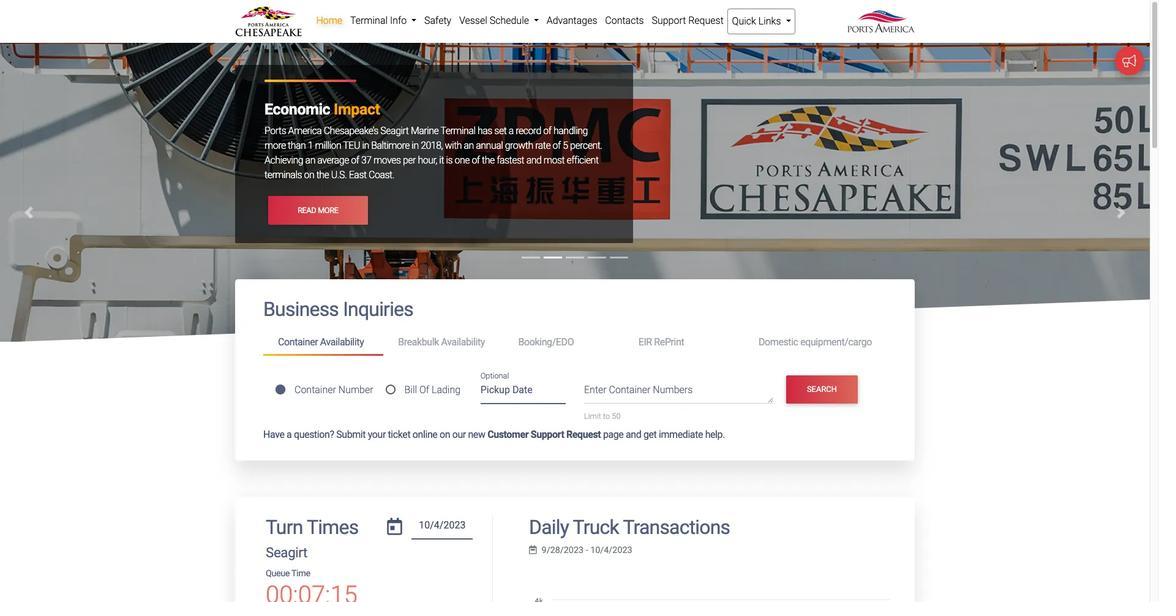 Task type: vqa. For each thing, say whether or not it's contained in the screenshot.
business
yes



Task type: describe. For each thing, give the bounding box(es) containing it.
-
[[586, 545, 588, 556]]

customer
[[488, 429, 529, 440]]

1 horizontal spatial on
[[440, 429, 450, 440]]

5
[[563, 140, 568, 152]]

container for container number
[[295, 384, 336, 396]]

vessel
[[459, 15, 487, 26]]

with
[[445, 140, 462, 152]]

read more
[[298, 206, 338, 215]]

read more link
[[268, 196, 368, 225]]

1 vertical spatial an
[[305, 155, 315, 166]]

bill
[[405, 384, 417, 396]]

limit
[[584, 412, 601, 421]]

container availability
[[278, 336, 364, 348]]

contacts link
[[601, 9, 648, 33]]

daily truck transactions
[[529, 515, 730, 539]]

breakbulk availability
[[398, 336, 485, 348]]

safety
[[425, 15, 452, 26]]

container availability link
[[263, 331, 384, 356]]

more
[[318, 206, 338, 215]]

on inside ports america chesapeake's seagirt marine terminal has set a record of handling more than 1 million teu in baltimore in 2018,                         with an annual growth rate of 5 percent. achieving an average of 37 moves per hour, it is one of the fastest and most efficient terminals on the u.s. east coast.
[[304, 169, 314, 181]]

daily
[[529, 515, 569, 539]]

quick links
[[732, 15, 784, 27]]

terminal info
[[350, 15, 409, 26]]

2 in from the left
[[412, 140, 419, 152]]

page
[[603, 429, 624, 440]]

0 horizontal spatial terminal
[[350, 15, 388, 26]]

optional
[[481, 371, 509, 380]]

Enter Container Numbers text field
[[584, 383, 773, 404]]

support request link
[[648, 9, 728, 33]]

booking/edo
[[519, 336, 574, 348]]

seagirt inside ports america chesapeake's seagirt marine terminal has set a record of handling more than 1 million teu in baltimore in 2018,                         with an annual growth rate of 5 percent. achieving an average of 37 moves per hour, it is one of the fastest and most efficient terminals on the u.s. east coast.
[[381, 125, 409, 137]]

lading
[[432, 384, 461, 396]]

ports america chesapeake's seagirt marine terminal has set a record of handling more than 1 million teu in baltimore in 2018,                         with an annual growth rate of 5 percent. achieving an average of 37 moves per hour, it is one of the fastest and most efficient terminals on the u.s. east coast.
[[265, 125, 603, 181]]

enter
[[584, 384, 607, 396]]

most
[[544, 155, 565, 166]]

impact
[[334, 101, 380, 118]]

schedule
[[490, 15, 529, 26]]

a inside ports america chesapeake's seagirt marine terminal has set a record of handling more than 1 million teu in baltimore in 2018,                         with an annual growth rate of 5 percent. achieving an average of 37 moves per hour, it is one of the fastest and most efficient terminals on the u.s. east coast.
[[509, 125, 514, 137]]

baltimore
[[371, 140, 410, 152]]

domestic
[[759, 336, 799, 348]]

business
[[263, 298, 339, 321]]

links
[[759, 15, 781, 27]]

question?
[[294, 429, 334, 440]]

10/4/2023
[[591, 545, 633, 556]]

number
[[339, 384, 373, 396]]

economic
[[265, 101, 330, 118]]

economic engine image
[[0, 41, 1150, 537]]

help.
[[705, 429, 725, 440]]

9/28/2023
[[542, 545, 584, 556]]

efficient
[[567, 155, 599, 166]]

inquiries
[[343, 298, 413, 321]]

bill of lading
[[405, 384, 461, 396]]

0 vertical spatial an
[[464, 140, 474, 152]]

million
[[315, 140, 341, 152]]

average
[[318, 155, 349, 166]]

calendar week image
[[529, 546, 537, 555]]

contacts
[[605, 15, 644, 26]]

ticket
[[388, 429, 411, 440]]

home link
[[312, 9, 346, 33]]

terminal inside ports america chesapeake's seagirt marine terminal has set a record of handling more than 1 million teu in baltimore in 2018,                         with an annual growth rate of 5 percent. achieving an average of 37 moves per hour, it is one of the fastest and most efficient terminals on the u.s. east coast.
[[441, 125, 476, 137]]

9/28/2023 - 10/4/2023
[[542, 545, 633, 556]]

submit
[[336, 429, 366, 440]]

annual
[[476, 140, 503, 152]]

achieving
[[265, 155, 303, 166]]

transactions
[[623, 515, 730, 539]]

numbers
[[653, 384, 693, 396]]

times
[[307, 515, 359, 539]]

domestic equipment/cargo
[[759, 336, 872, 348]]

time
[[292, 568, 310, 579]]

booking/edo link
[[504, 331, 624, 354]]

1
[[308, 140, 313, 152]]

online
[[413, 429, 438, 440]]

info
[[390, 15, 407, 26]]

eir reprint
[[639, 336, 684, 348]]



Task type: locate. For each thing, give the bounding box(es) containing it.
1 horizontal spatial a
[[509, 125, 514, 137]]

economic impact
[[265, 101, 380, 118]]

advantages
[[547, 15, 598, 26]]

truck
[[573, 515, 619, 539]]

None text field
[[412, 515, 473, 540]]

1 vertical spatial and
[[626, 429, 642, 440]]

one
[[455, 155, 470, 166]]

and inside main content
[[626, 429, 642, 440]]

customer support request link
[[488, 429, 601, 440]]

terminal left info
[[350, 15, 388, 26]]

container
[[278, 336, 318, 348], [295, 384, 336, 396], [609, 384, 651, 396]]

Optional text field
[[481, 380, 566, 404]]

of
[[420, 384, 429, 396]]

availability for container availability
[[320, 336, 364, 348]]

1 vertical spatial seagirt
[[266, 545, 308, 561]]

teu
[[343, 140, 360, 152]]

safety link
[[421, 9, 455, 33]]

0 horizontal spatial seagirt
[[266, 545, 308, 561]]

0 horizontal spatial a
[[287, 429, 292, 440]]

of left 5
[[553, 140, 561, 152]]

1 vertical spatial on
[[440, 429, 450, 440]]

calendar day image
[[387, 518, 402, 535]]

seagirt
[[381, 125, 409, 137], [266, 545, 308, 561]]

1 horizontal spatial and
[[626, 429, 642, 440]]

vessel schedule
[[459, 15, 532, 26]]

queue time
[[266, 568, 310, 579]]

support right customer
[[531, 429, 564, 440]]

of right the one
[[472, 155, 480, 166]]

reprint
[[654, 336, 684, 348]]

0 vertical spatial on
[[304, 169, 314, 181]]

main content
[[226, 280, 924, 602]]

and left get
[[626, 429, 642, 440]]

to
[[603, 412, 610, 421]]

eir
[[639, 336, 652, 348]]

u.s.
[[331, 169, 347, 181]]

the left 'u.s.'
[[316, 169, 329, 181]]

vessel schedule link
[[455, 9, 543, 33]]

support right contacts
[[652, 15, 686, 26]]

a
[[509, 125, 514, 137], [287, 429, 292, 440]]

fastest
[[497, 155, 525, 166]]

turn
[[266, 515, 303, 539]]

and down rate
[[527, 155, 542, 166]]

has
[[478, 125, 492, 137]]

turn times
[[266, 515, 359, 539]]

container for container availability
[[278, 336, 318, 348]]

request down limit
[[567, 429, 601, 440]]

1 horizontal spatial an
[[464, 140, 474, 152]]

0 horizontal spatial availability
[[320, 336, 364, 348]]

search
[[807, 385, 837, 394]]

the down annual
[[482, 155, 495, 166]]

1 horizontal spatial terminal
[[441, 125, 476, 137]]

seagirt up baltimore
[[381, 125, 409, 137]]

your
[[368, 429, 386, 440]]

support inside 'link'
[[652, 15, 686, 26]]

in right teu
[[362, 140, 369, 152]]

business inquiries
[[263, 298, 413, 321]]

have
[[263, 429, 285, 440]]

0 vertical spatial the
[[482, 155, 495, 166]]

support
[[652, 15, 686, 26], [531, 429, 564, 440]]

terminal up with at the left top of page
[[441, 125, 476, 137]]

request inside 'link'
[[689, 15, 724, 26]]

1 horizontal spatial availability
[[441, 336, 485, 348]]

equipment/cargo
[[801, 336, 872, 348]]

chesapeake's
[[324, 125, 379, 137]]

enter container numbers
[[584, 384, 693, 396]]

0 horizontal spatial on
[[304, 169, 314, 181]]

quick links link
[[728, 9, 796, 34]]

request left quick
[[689, 15, 724, 26]]

read
[[298, 206, 316, 215]]

0 horizontal spatial and
[[527, 155, 542, 166]]

1 horizontal spatial request
[[689, 15, 724, 26]]

1 vertical spatial request
[[567, 429, 601, 440]]

availability right breakbulk
[[441, 336, 485, 348]]

breakbulk
[[398, 336, 439, 348]]

quick
[[732, 15, 756, 27]]

request
[[689, 15, 724, 26], [567, 429, 601, 440]]

in up the per
[[412, 140, 419, 152]]

search button
[[786, 375, 858, 404]]

of left 37
[[351, 155, 359, 166]]

home
[[316, 15, 342, 26]]

container left number at the bottom
[[295, 384, 336, 396]]

37
[[361, 155, 372, 166]]

2018,
[[421, 140, 443, 152]]

1 vertical spatial support
[[531, 429, 564, 440]]

50
[[612, 412, 621, 421]]

breakbulk availability link
[[384, 331, 504, 354]]

an
[[464, 140, 474, 152], [305, 155, 315, 166]]

2 availability from the left
[[441, 336, 485, 348]]

1 horizontal spatial seagirt
[[381, 125, 409, 137]]

none text field inside main content
[[412, 515, 473, 540]]

container number
[[295, 384, 373, 396]]

1 availability from the left
[[320, 336, 364, 348]]

on left our
[[440, 429, 450, 440]]

eir reprint link
[[624, 331, 744, 354]]

0 vertical spatial terminal
[[350, 15, 388, 26]]

of up rate
[[544, 125, 552, 137]]

an down 1
[[305, 155, 315, 166]]

and inside ports america chesapeake's seagirt marine terminal has set a record of handling more than 1 million teu in baltimore in 2018,                         with an annual growth rate of 5 percent. achieving an average of 37 moves per hour, it is one of the fastest and most efficient terminals on the u.s. east coast.
[[527, 155, 542, 166]]

advantages link
[[543, 9, 601, 33]]

1 horizontal spatial in
[[412, 140, 419, 152]]

0 horizontal spatial an
[[305, 155, 315, 166]]

marine
[[411, 125, 439, 137]]

on right terminals
[[304, 169, 314, 181]]

0 vertical spatial support
[[652, 15, 686, 26]]

0 vertical spatial request
[[689, 15, 724, 26]]

limit to 50
[[584, 412, 621, 421]]

queue
[[266, 568, 290, 579]]

percent.
[[570, 140, 603, 152]]

0 horizontal spatial support
[[531, 429, 564, 440]]

an right with at the left top of page
[[464, 140, 474, 152]]

1 vertical spatial the
[[316, 169, 329, 181]]

availability down business inquiries
[[320, 336, 364, 348]]

coast.
[[369, 169, 395, 181]]

a right set
[[509, 125, 514, 137]]

it
[[439, 155, 444, 166]]

of
[[544, 125, 552, 137], [553, 140, 561, 152], [351, 155, 359, 166], [472, 155, 480, 166]]

0 horizontal spatial the
[[316, 169, 329, 181]]

0 vertical spatial and
[[527, 155, 542, 166]]

1 horizontal spatial the
[[482, 155, 495, 166]]

1 horizontal spatial support
[[652, 15, 686, 26]]

1 in from the left
[[362, 140, 369, 152]]

container up 50 on the bottom
[[609, 384, 651, 396]]

terminals
[[265, 169, 302, 181]]

main content containing business inquiries
[[226, 280, 924, 602]]

per
[[403, 155, 416, 166]]

the
[[482, 155, 495, 166], [316, 169, 329, 181]]

in
[[362, 140, 369, 152], [412, 140, 419, 152]]

a right have
[[287, 429, 292, 440]]

0 vertical spatial seagirt
[[381, 125, 409, 137]]

terminal info link
[[346, 9, 421, 33]]

handling
[[554, 125, 588, 137]]

have a question? submit your ticket online on our new customer support request page and get immediate help.
[[263, 429, 725, 440]]

1 vertical spatial terminal
[[441, 125, 476, 137]]

east
[[349, 169, 367, 181]]

than
[[288, 140, 306, 152]]

availability for breakbulk availability
[[441, 336, 485, 348]]

domestic equipment/cargo link
[[744, 331, 887, 354]]

0 vertical spatial a
[[509, 125, 514, 137]]

container down business
[[278, 336, 318, 348]]

set
[[495, 125, 507, 137]]

new
[[468, 429, 486, 440]]

1 vertical spatial a
[[287, 429, 292, 440]]

is
[[446, 155, 453, 166]]

on
[[304, 169, 314, 181], [440, 429, 450, 440]]

seagirt up the queue time
[[266, 545, 308, 561]]

0 horizontal spatial request
[[567, 429, 601, 440]]

0 horizontal spatial in
[[362, 140, 369, 152]]



